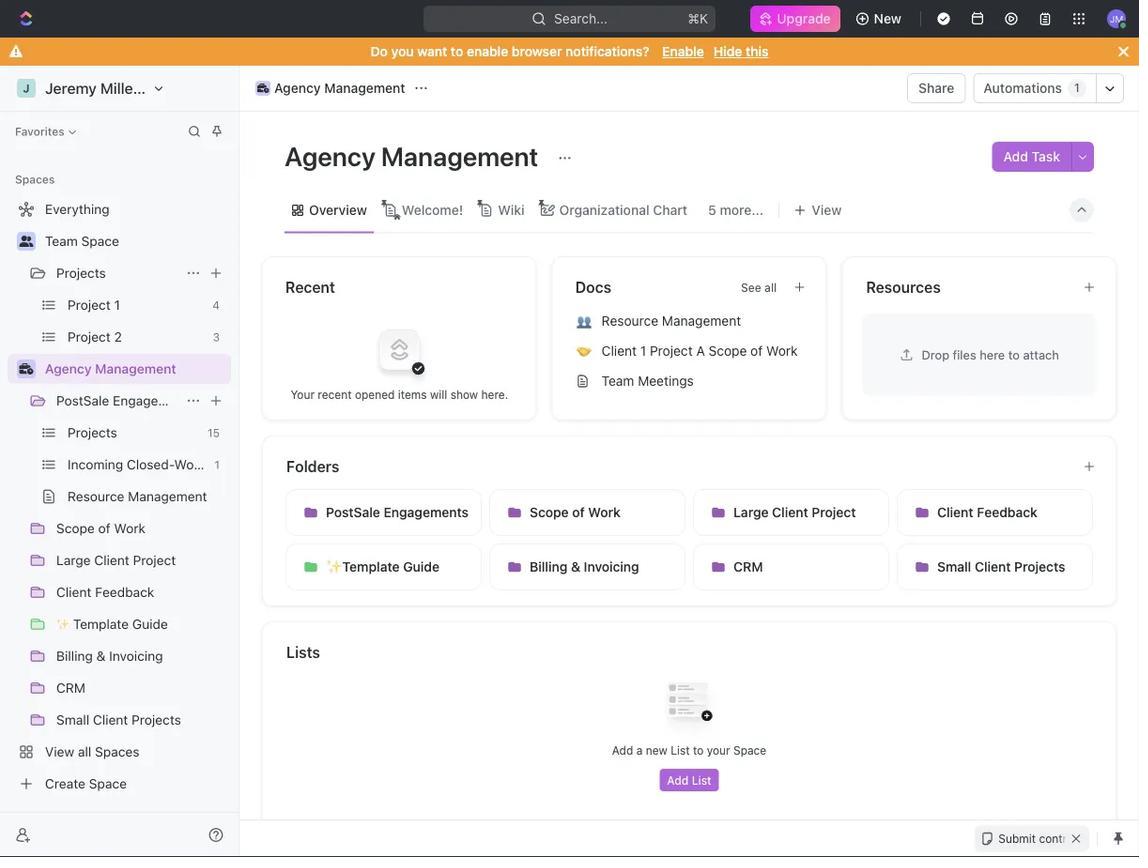 Task type: locate. For each thing, give the bounding box(es) containing it.
0 horizontal spatial large client project
[[56, 553, 176, 568]]

1 horizontal spatial scope
[[530, 504, 569, 520]]

postsale engagements down 2
[[56, 393, 196, 409]]

1 vertical spatial all
[[78, 744, 91, 760]]

✨ down client feedback link
[[56, 617, 70, 632]]

project notes link
[[8, 123, 231, 153]]

agency management link
[[251, 77, 410, 100], [45, 354, 227, 384]]

0 vertical spatial large client project
[[734, 504, 856, 520]]

jm button
[[1102, 4, 1132, 34]]

project up crm button
[[812, 504, 856, 520]]

to right want
[[451, 44, 463, 59]]

engagements up ✨ template guide button at the left
[[384, 504, 469, 520]]

projects link
[[56, 258, 178, 288], [68, 418, 200, 448]]

billing & invoicing link
[[56, 642, 227, 672]]

small client projects up view all spaces link
[[56, 713, 181, 728]]

1 vertical spatial ✨ template guide
[[56, 617, 168, 632]]

a
[[637, 744, 643, 757]]

all inside tree
[[78, 744, 91, 760]]

client 1 project a scope of work
[[602, 343, 798, 358]]

tree containing everything
[[8, 194, 239, 799]]

1 vertical spatial view
[[45, 744, 74, 760]]

folders
[[287, 457, 339, 475]]

space for team space
[[81, 233, 119, 249]]

0 horizontal spatial postsale engagements
[[56, 393, 196, 409]]

add down the add a new list to your space
[[667, 774, 689, 787]]

postsale engagements up ✨ template guide button at the left
[[326, 504, 469, 520]]

scope inside button
[[530, 504, 569, 520]]

client feedback
[[938, 504, 1038, 520], [56, 585, 154, 600]]

agency management down do
[[274, 80, 405, 96]]

agency management up welcome! link
[[285, 140, 544, 171]]

0 vertical spatial postsale engagements
[[56, 393, 196, 409]]

work down see all at the right top of page
[[767, 343, 798, 358]]

add left task
[[1004, 149, 1029, 164]]

crm down large client project button
[[734, 559, 763, 574]]

a
[[697, 343, 705, 358]]

list down the add a new list to your space
[[692, 774, 712, 787]]

1 horizontal spatial billing
[[530, 559, 568, 574]]

2 horizontal spatial scope
[[709, 343, 747, 358]]

notes
[[92, 131, 128, 146]]

1 vertical spatial billing
[[56, 649, 93, 664]]

template inside button
[[343, 559, 400, 574]]

billing down scope of work button on the bottom of page
[[530, 559, 568, 574]]

view inside view all spaces link
[[45, 744, 74, 760]]

tree inside sidebar navigation
[[8, 194, 239, 799]]

new
[[874, 11, 902, 26]]

2 horizontal spatial to
[[1009, 348, 1020, 362]]

to left your
[[693, 744, 704, 757]]

space down view all spaces link
[[89, 776, 127, 792]]

15
[[208, 426, 220, 440]]

postsale inside sidebar navigation
[[56, 393, 109, 409]]

1 vertical spatial feedback
[[95, 585, 154, 600]]

large client project link
[[56, 546, 227, 576]]

0 horizontal spatial feedback
[[95, 585, 154, 600]]

work inside button
[[588, 504, 621, 520]]

0 horizontal spatial large
[[56, 553, 91, 568]]

organizational chart
[[559, 202, 688, 218]]

billing & invoicing
[[530, 559, 639, 574], [56, 649, 163, 664]]

small inside tree
[[56, 713, 89, 728]]

project left "notes"
[[45, 131, 88, 146]]

miller's
[[100, 79, 151, 97]]

scope up billing & invoicing button
[[530, 504, 569, 520]]

scope
[[709, 343, 747, 358], [530, 504, 569, 520], [56, 521, 95, 536]]

small down "client feedback" button
[[938, 559, 972, 574]]

&
[[571, 559, 580, 574], [96, 649, 106, 664]]

all right see
[[765, 280, 777, 294]]

tree
[[8, 194, 239, 799]]

0 horizontal spatial small
[[56, 713, 89, 728]]

billing down ✨ template guide link
[[56, 649, 93, 664]]

✨ template guide down postsale engagements button at bottom left
[[326, 559, 440, 574]]

everything link
[[8, 194, 227, 225]]

resource right "👥"
[[602, 313, 659, 328]]

1 horizontal spatial guide
[[403, 559, 440, 574]]

of inside tree
[[98, 521, 111, 536]]

agency right business time image
[[274, 80, 321, 96]]

0 vertical spatial to
[[451, 44, 463, 59]]

0 vertical spatial team
[[45, 233, 78, 249]]

0 vertical spatial crm
[[734, 559, 763, 574]]

large down scope of work link
[[56, 553, 91, 568]]

1 right automations
[[1075, 81, 1080, 95]]

of inside button
[[572, 504, 585, 520]]

spaces
[[15, 173, 55, 186], [95, 744, 140, 760]]

project 2 link
[[68, 322, 205, 352]]

scope of work inside button
[[530, 504, 621, 520]]

1 horizontal spatial engagements
[[384, 504, 469, 520]]

small client projects inside button
[[938, 559, 1066, 574]]

client up small client projects button
[[938, 504, 974, 520]]

0 vertical spatial space
[[81, 233, 119, 249]]

1 vertical spatial add
[[612, 744, 633, 757]]

✨
[[326, 559, 339, 574], [56, 617, 70, 632]]

crm inside crm button
[[734, 559, 763, 574]]

4
[[213, 299, 220, 312]]

large client project button
[[693, 489, 890, 536]]

user group image
[[19, 236, 33, 247]]

0 horizontal spatial scope of work
[[56, 521, 146, 536]]

0 vertical spatial ✨ template guide
[[326, 559, 440, 574]]

2 vertical spatial agency
[[45, 361, 92, 377]]

1 horizontal spatial client feedback
[[938, 504, 1038, 520]]

0 horizontal spatial engagements
[[113, 393, 196, 409]]

1 vertical spatial scope
[[530, 504, 569, 520]]

1 horizontal spatial postsale
[[326, 504, 380, 520]]

feedback
[[977, 504, 1038, 520], [95, 585, 154, 600]]

projects link down team space link
[[56, 258, 178, 288]]

add task button
[[992, 142, 1072, 172]]

client feedback up small client projects button
[[938, 504, 1038, 520]]

2 horizontal spatial of
[[751, 343, 763, 358]]

incoming closed-won deals link
[[68, 450, 239, 480]]

won
[[174, 457, 201, 473]]

scope down incoming
[[56, 521, 95, 536]]

0 horizontal spatial add
[[612, 744, 633, 757]]

engagements up incoming closed-won deals
[[113, 393, 196, 409]]

1 horizontal spatial add
[[667, 774, 689, 787]]

crm up view all spaces
[[56, 681, 85, 696]]

all up create space
[[78, 744, 91, 760]]

resource management inside sidebar navigation
[[68, 489, 207, 504]]

feedback down the large client project link
[[95, 585, 154, 600]]

team
[[45, 233, 78, 249], [602, 373, 635, 388]]

small
[[938, 559, 972, 574], [56, 713, 89, 728]]

client up crm button
[[772, 504, 809, 520]]

projects up incoming
[[68, 425, 117, 441]]

large client project down scope of work link
[[56, 553, 176, 568]]

1 horizontal spatial invoicing
[[584, 559, 639, 574]]

1 vertical spatial agency management link
[[45, 354, 227, 384]]

0 horizontal spatial template
[[73, 617, 129, 632]]

2 vertical spatial add
[[667, 774, 689, 787]]

0 horizontal spatial client feedback
[[56, 585, 154, 600]]

management
[[324, 80, 405, 96], [381, 140, 539, 171], [662, 313, 741, 328], [95, 361, 176, 377], [128, 489, 207, 504]]

resource management up scope of work link
[[68, 489, 207, 504]]

view all spaces
[[45, 744, 140, 760]]

client feedback inside client feedback link
[[56, 585, 154, 600]]

team inside tree
[[45, 233, 78, 249]]

0 vertical spatial billing & invoicing
[[530, 559, 639, 574]]

1 vertical spatial large
[[56, 553, 91, 568]]

large client project up crm button
[[734, 504, 856, 520]]

add a new list to your space
[[612, 744, 767, 757]]

crm link
[[56, 674, 227, 704]]

projects down "client feedback" button
[[1015, 559, 1066, 574]]

resource down incoming
[[68, 489, 124, 504]]

add for add a new list to your space
[[612, 744, 633, 757]]

all for view
[[78, 744, 91, 760]]

1 vertical spatial crm
[[56, 681, 85, 696]]

0 vertical spatial add
[[1004, 149, 1029, 164]]

2 vertical spatial to
[[693, 744, 704, 757]]

scope of work up the large client project link
[[56, 521, 146, 536]]

list right new
[[671, 744, 690, 757]]

agency management link down project 2 link
[[45, 354, 227, 384]]

you
[[391, 44, 414, 59]]

your
[[707, 744, 730, 757]]

engagements inside button
[[384, 504, 469, 520]]

add inside button
[[1004, 149, 1029, 164]]

✨ down postsale engagements button at bottom left
[[326, 559, 339, 574]]

billing & invoicing down ✨ template guide link
[[56, 649, 163, 664]]

postsale engagements
[[56, 393, 196, 409], [326, 504, 469, 520]]

project inside button
[[812, 504, 856, 520]]

large client project inside sidebar navigation
[[56, 553, 176, 568]]

invoicing down scope of work button on the bottom of page
[[584, 559, 639, 574]]

space right your
[[734, 744, 767, 757]]

view inside view button
[[812, 202, 842, 218]]

team meetings
[[602, 373, 694, 388]]

2 horizontal spatial add
[[1004, 149, 1029, 164]]

resource management up "client 1 project a scope of work"
[[602, 313, 741, 328]]

1 vertical spatial ✨
[[56, 617, 70, 632]]

view
[[812, 202, 842, 218], [45, 744, 74, 760]]

large inside button
[[734, 504, 769, 520]]

all inside button
[[765, 280, 777, 294]]

0 vertical spatial agency management link
[[251, 77, 410, 100]]

tara shultz's workspace, , element
[[17, 79, 36, 98]]

large client project
[[734, 504, 856, 520], [56, 553, 176, 568]]

agency management
[[274, 80, 405, 96], [285, 140, 544, 171], [45, 361, 176, 377]]

1 horizontal spatial all
[[765, 280, 777, 294]]

chart
[[653, 202, 688, 218]]

space for create space
[[89, 776, 127, 792]]

to right 'here' at the right
[[1009, 348, 1020, 362]]

add
[[1004, 149, 1029, 164], [612, 744, 633, 757], [667, 774, 689, 787]]

list
[[671, 744, 690, 757], [692, 774, 712, 787]]

0 horizontal spatial view
[[45, 744, 74, 760]]

client down the large client project link
[[56, 585, 91, 600]]

agency down 'project 2'
[[45, 361, 92, 377]]

1 vertical spatial invoicing
[[109, 649, 163, 664]]

postsale down folders
[[326, 504, 380, 520]]

everything
[[45, 201, 110, 217]]

billing inside billing & invoicing button
[[530, 559, 568, 574]]

add list button
[[660, 769, 719, 791]]

0 horizontal spatial resource management
[[68, 489, 207, 504]]

view right more...
[[812, 202, 842, 218]]

1 horizontal spatial team
[[602, 373, 635, 388]]

show
[[451, 388, 478, 401]]

1 vertical spatial small
[[56, 713, 89, 728]]

favorites
[[15, 125, 65, 138]]

0 horizontal spatial all
[[78, 744, 91, 760]]

small client projects down "client feedback" button
[[938, 559, 1066, 574]]

team right user group image
[[45, 233, 78, 249]]

1 vertical spatial spaces
[[95, 744, 140, 760]]

client inside button
[[938, 504, 974, 520]]

0 vertical spatial resource management
[[602, 313, 741, 328]]

0 horizontal spatial &
[[96, 649, 106, 664]]

scope of work
[[530, 504, 621, 520], [56, 521, 146, 536]]

no lists icon. image
[[652, 667, 727, 743]]

0 vertical spatial invoicing
[[584, 559, 639, 574]]

this
[[746, 44, 769, 59]]

projects down crm "link"
[[132, 713, 181, 728]]

all for see
[[765, 280, 777, 294]]

0 horizontal spatial ✨ template guide
[[56, 617, 168, 632]]

0 vertical spatial &
[[571, 559, 580, 574]]

to
[[451, 44, 463, 59], [1009, 348, 1020, 362], [693, 744, 704, 757]]

client right '🤝'
[[602, 343, 637, 358]]

add list
[[667, 774, 712, 787]]

0 vertical spatial scope of work
[[530, 504, 621, 520]]

1 horizontal spatial small client projects
[[938, 559, 1066, 574]]

invoicing inside sidebar navigation
[[109, 649, 163, 664]]

1 vertical spatial postsale
[[326, 504, 380, 520]]

enable
[[467, 44, 508, 59]]

guide down client feedback link
[[132, 617, 168, 632]]

will
[[430, 388, 447, 401]]

1 horizontal spatial agency management link
[[251, 77, 410, 100]]

& down ✨ template guide link
[[96, 649, 106, 664]]

0 horizontal spatial billing
[[56, 649, 93, 664]]

of right a
[[751, 343, 763, 358]]

invoicing inside button
[[584, 559, 639, 574]]

list inside 'button'
[[692, 774, 712, 787]]

billing & invoicing button
[[489, 543, 686, 590]]

overview link
[[305, 197, 367, 224]]

1 horizontal spatial of
[[572, 504, 585, 520]]

engagements
[[113, 393, 196, 409], [384, 504, 469, 520]]

invoicing down ✨ template guide link
[[109, 649, 163, 664]]

small up view all spaces
[[56, 713, 89, 728]]

1 vertical spatial work
[[588, 504, 621, 520]]

view up the create
[[45, 744, 74, 760]]

2 vertical spatial work
[[114, 521, 146, 536]]

0 vertical spatial list
[[671, 744, 690, 757]]

projects link down postsale engagements link
[[68, 418, 200, 448]]

guide down postsale engagements button at bottom left
[[403, 559, 440, 574]]

scope of work up billing & invoicing button
[[530, 504, 621, 520]]

1 vertical spatial list
[[692, 774, 712, 787]]

work up billing & invoicing button
[[588, 504, 621, 520]]

agency up the overview link
[[285, 140, 376, 171]]

0 horizontal spatial of
[[98, 521, 111, 536]]

postsale down 'project 2'
[[56, 393, 109, 409]]

wiki
[[498, 202, 525, 218]]

create
[[45, 776, 85, 792]]

1 horizontal spatial &
[[571, 559, 580, 574]]

1 vertical spatial billing & invoicing
[[56, 649, 163, 664]]

no recent items image
[[362, 312, 437, 387]]

client feedback button
[[897, 489, 1093, 536]]

0 horizontal spatial work
[[114, 521, 146, 536]]

2 vertical spatial scope
[[56, 521, 95, 536]]

1 vertical spatial template
[[73, 617, 129, 632]]

0 vertical spatial feedback
[[977, 504, 1038, 520]]

0 horizontal spatial agency management link
[[45, 354, 227, 384]]

recent
[[318, 388, 352, 401]]

projects down 'team space'
[[56, 265, 106, 281]]

postsale
[[56, 393, 109, 409], [326, 504, 380, 520]]

client down scope of work link
[[94, 553, 129, 568]]

work
[[767, 343, 798, 358], [588, 504, 621, 520], [114, 521, 146, 536]]

0 vertical spatial engagements
[[113, 393, 196, 409]]

add left a
[[612, 744, 633, 757]]

agency management link down do
[[251, 77, 410, 100]]

projects inside button
[[1015, 559, 1066, 574]]

scope right a
[[709, 343, 747, 358]]

project 1 link
[[68, 290, 205, 320]]

0 vertical spatial ✨
[[326, 559, 339, 574]]

1 horizontal spatial feedback
[[977, 504, 1038, 520]]

all
[[765, 280, 777, 294], [78, 744, 91, 760]]

items
[[398, 388, 427, 401]]

client feedback down the large client project link
[[56, 585, 154, 600]]

3
[[213, 331, 220, 344]]

1 horizontal spatial resource
[[602, 313, 659, 328]]

1 up team meetings at the right top of page
[[640, 343, 646, 358]]

1 vertical spatial scope of work
[[56, 521, 146, 536]]

agency management down 2
[[45, 361, 176, 377]]

billing & invoicing down scope of work button on the bottom of page
[[530, 559, 639, 574]]

template down client feedback link
[[73, 617, 129, 632]]

billing & invoicing inside billing & invoicing button
[[530, 559, 639, 574]]

0 horizontal spatial invoicing
[[109, 649, 163, 664]]

0 horizontal spatial ✨
[[56, 617, 70, 632]]

large
[[734, 504, 769, 520], [56, 553, 91, 568]]

0 vertical spatial small
[[938, 559, 972, 574]]

spaces down favorites
[[15, 173, 55, 186]]

template
[[343, 559, 400, 574], [73, 617, 129, 632]]

add inside 'button'
[[667, 774, 689, 787]]

client up view all spaces link
[[93, 713, 128, 728]]

of up billing & invoicing button
[[572, 504, 585, 520]]

team for team meetings
[[602, 373, 635, 388]]

1 up 2
[[114, 297, 120, 313]]

work up the large client project link
[[114, 521, 146, 536]]

1 horizontal spatial to
[[693, 744, 704, 757]]

team left meetings
[[602, 373, 635, 388]]

& down scope of work button on the bottom of page
[[571, 559, 580, 574]]

resource
[[602, 313, 659, 328], [68, 489, 124, 504]]

1 vertical spatial of
[[572, 504, 585, 520]]

postsale engagements inside button
[[326, 504, 469, 520]]

1 horizontal spatial billing & invoicing
[[530, 559, 639, 574]]

2 vertical spatial agency management
[[45, 361, 176, 377]]

1 horizontal spatial large
[[734, 504, 769, 520]]

0 horizontal spatial scope
[[56, 521, 95, 536]]

welcome! link
[[398, 197, 463, 224]]

0 horizontal spatial billing & invoicing
[[56, 649, 163, 664]]

sidebar navigation
[[0, 66, 243, 858]]

spaces up create space link
[[95, 744, 140, 760]]

jm
[[1110, 13, 1124, 24]]

postsale inside button
[[326, 504, 380, 520]]

1 vertical spatial guide
[[132, 617, 168, 632]]



Task type: describe. For each thing, give the bounding box(es) containing it.
create space
[[45, 776, 127, 792]]

upgrade
[[777, 11, 831, 26]]

project notes
[[45, 131, 128, 146]]

overview
[[309, 202, 367, 218]]

management up a
[[662, 313, 741, 328]]

✨ inside button
[[326, 559, 339, 574]]

small client projects button
[[897, 543, 1093, 590]]

postsale engagements inside sidebar navigation
[[56, 393, 196, 409]]

to for enable
[[451, 44, 463, 59]]

deals
[[205, 457, 239, 473]]

business time image
[[257, 84, 269, 93]]

guide inside button
[[403, 559, 440, 574]]

view all spaces link
[[8, 737, 227, 767]]

lists
[[287, 643, 320, 661]]

lists button
[[286, 641, 1094, 664]]

scope of work button
[[489, 489, 686, 536]]

scope of work inside sidebar navigation
[[56, 521, 146, 536]]

✨ template guide button
[[286, 543, 482, 590]]

small inside button
[[938, 559, 972, 574]]

client feedback link
[[56, 578, 227, 608]]

team meetings link
[[568, 366, 811, 396]]

drop
[[922, 348, 950, 362]]

team space link
[[45, 226, 227, 256]]

engagements inside sidebar navigation
[[113, 393, 196, 409]]

view button
[[787, 188, 849, 232]]

view for view all spaces
[[45, 744, 74, 760]]

0 vertical spatial work
[[767, 343, 798, 358]]

business time image
[[19, 364, 33, 375]]

work inside sidebar navigation
[[114, 521, 146, 536]]

✨ inside sidebar navigation
[[56, 617, 70, 632]]

attach
[[1023, 348, 1059, 362]]

✨ template guide inside ✨ template guide link
[[56, 617, 168, 632]]

favorites button
[[8, 120, 83, 143]]

incoming
[[68, 457, 123, 473]]

upgrade link
[[751, 6, 840, 32]]

notifications?
[[566, 44, 650, 59]]

project 2
[[68, 329, 122, 345]]

more...
[[720, 202, 764, 218]]

jeremy
[[45, 79, 97, 97]]

1 horizontal spatial spaces
[[95, 744, 140, 760]]

drop files here to attach
[[922, 348, 1059, 362]]

scope inside tree
[[56, 521, 95, 536]]

see
[[741, 280, 762, 294]]

1 vertical spatial projects link
[[68, 418, 200, 448]]

crm inside crm "link"
[[56, 681, 85, 696]]

5 more... button
[[702, 197, 771, 224]]

organizational
[[559, 202, 650, 218]]

5
[[708, 202, 717, 218]]

✨ template guide inside ✨ template guide button
[[326, 559, 440, 574]]

new
[[646, 744, 668, 757]]

recent
[[286, 278, 335, 296]]

here.
[[481, 388, 508, 401]]

0 horizontal spatial spaces
[[15, 173, 55, 186]]

to for attach
[[1009, 348, 1020, 362]]

task
[[1032, 149, 1061, 164]]

postsale engagements button
[[286, 489, 482, 536]]

team for team space
[[45, 233, 78, 249]]

template inside tree
[[73, 617, 129, 632]]

folders button
[[286, 455, 1068, 478]]

search...
[[554, 11, 608, 26]]

here
[[980, 348, 1005, 362]]

0 vertical spatial agency
[[274, 80, 321, 96]]

management up welcome!
[[381, 140, 539, 171]]

small client projects link
[[56, 705, 227, 736]]

view button
[[787, 197, 849, 224]]

1 vertical spatial agency management
[[285, 140, 544, 171]]

agency inside sidebar navigation
[[45, 361, 92, 377]]

small client projects inside sidebar navigation
[[56, 713, 181, 728]]

⌘k
[[688, 11, 708, 26]]

automations
[[984, 80, 1062, 96]]

0 vertical spatial projects link
[[56, 258, 178, 288]]

0 vertical spatial of
[[751, 343, 763, 358]]

project 1
[[68, 297, 120, 313]]

1 right won
[[215, 458, 220, 472]]

agency management inside tree
[[45, 361, 176, 377]]

5 more...
[[708, 202, 764, 218]]

0 vertical spatial agency management
[[274, 80, 405, 96]]

browser
[[512, 44, 562, 59]]

jeremy miller's workspace
[[45, 79, 233, 97]]

management down project 2 link
[[95, 361, 176, 377]]

your recent opened items will show here.
[[291, 388, 508, 401]]

incoming closed-won deals
[[68, 457, 239, 473]]

management down incoming closed-won deals link
[[128, 489, 207, 504]]

management down do
[[324, 80, 405, 96]]

✨ template guide link
[[56, 610, 227, 640]]

billing inside 'billing & invoicing' link
[[56, 649, 93, 664]]

large client project inside button
[[734, 504, 856, 520]]

add task
[[1004, 149, 1061, 164]]

files
[[953, 348, 977, 362]]

feedback inside tree
[[95, 585, 154, 600]]

client feedback inside "client feedback" button
[[938, 504, 1038, 520]]

add for add task
[[1004, 149, 1029, 164]]

feedback inside button
[[977, 504, 1038, 520]]

create space link
[[8, 769, 227, 799]]

opened
[[355, 388, 395, 401]]

closed-
[[127, 457, 174, 473]]

resources
[[866, 278, 941, 296]]

resource management link
[[68, 482, 227, 512]]

see all button
[[734, 276, 785, 298]]

project left 2
[[68, 329, 111, 345]]

see all
[[741, 280, 777, 294]]

large inside sidebar navigation
[[56, 553, 91, 568]]

👥
[[577, 314, 589, 328]]

do
[[371, 44, 388, 59]]

crm button
[[693, 543, 890, 590]]

project left a
[[650, 343, 693, 358]]

& inside button
[[571, 559, 580, 574]]

want
[[417, 44, 447, 59]]

2
[[114, 329, 122, 345]]

organizational chart link
[[556, 197, 688, 224]]

& inside sidebar navigation
[[96, 649, 106, 664]]

workspace
[[155, 79, 233, 97]]

postsale engagements link
[[56, 386, 196, 416]]

guide inside sidebar navigation
[[132, 617, 168, 632]]

1 vertical spatial agency
[[285, 140, 376, 171]]

billing & invoicing inside 'billing & invoicing' link
[[56, 649, 163, 664]]

view for view
[[812, 202, 842, 218]]

project up 'project 2'
[[68, 297, 111, 313]]

resource inside sidebar navigation
[[68, 489, 124, 504]]

new button
[[848, 4, 913, 34]]

1 vertical spatial space
[[734, 744, 767, 757]]

add for add list
[[667, 774, 689, 787]]

share button
[[908, 73, 966, 103]]

wiki link
[[494, 197, 525, 224]]

0 horizontal spatial list
[[671, 744, 690, 757]]

client down "client feedback" button
[[975, 559, 1011, 574]]

welcome!
[[402, 202, 463, 218]]

j
[[23, 82, 30, 95]]

0 vertical spatial scope
[[709, 343, 747, 358]]

docs
[[576, 278, 612, 296]]

enable
[[662, 44, 704, 59]]

your
[[291, 388, 315, 401]]

project down scope of work link
[[133, 553, 176, 568]]



Task type: vqa. For each thing, say whether or not it's contained in the screenshot.
of inside the button
yes



